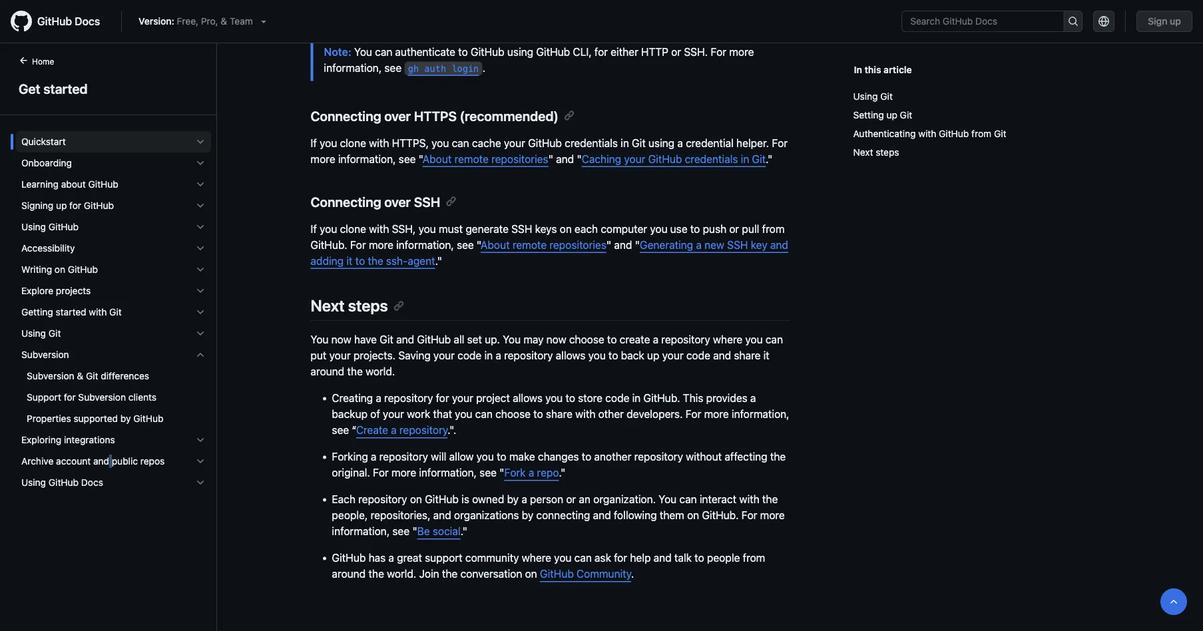 Task type: describe. For each thing, give the bounding box(es) containing it.
your right put
[[329, 349, 351, 362]]

from inside if you clone with ssh, you must generate ssh keys on each computer you use to push or pull from github. for more information, see "
[[762, 222, 785, 235]]

get started link
[[16, 79, 200, 99]]

& inside subversion element
[[77, 371, 83, 381]]

the inside forking a repository will allow you to make changes to another repository without affecting the original. for more information, see "
[[770, 450, 786, 463]]

." down changes on the left bottom
[[559, 466, 566, 479]]

can inside each repository on github is owned by a person or an organization. you can interact with the people, repositories, and organizations by connecting and following them on github. for more information, see "
[[679, 493, 697, 506]]

explore projects button
[[16, 280, 211, 302]]

choose inside creating a repository for your project allows you to store code in github. this provides a backup of your work that you can choose to share with other developers. for more information, see "
[[495, 408, 531, 420]]

by inside subversion element
[[120, 413, 131, 424]]

for inside forking a repository will allow you to make changes to another repository without affecting the original. for more information, see "
[[373, 466, 389, 479]]

forking
[[332, 450, 368, 463]]

to inside the generating a new ssh key and adding it to the ssh-agent
[[355, 254, 365, 267]]

push
[[703, 222, 727, 235]]

2 vertical spatial subversion
[[78, 392, 126, 403]]

github down onboarding dropdown button
[[88, 179, 118, 190]]

or inside if you clone with ssh, you must generate ssh keys on each computer you use to push or pull from github. for more information, see "
[[729, 222, 739, 235]]

1 horizontal spatial .
[[631, 567, 634, 580]]

person
[[530, 493, 563, 506]]

get started element
[[0, 54, 217, 630]]

properties supported by github link
[[16, 408, 211, 429]]

if you clone with ssh, you must generate ssh keys on each computer you use to push or pull from github. for more information, see "
[[311, 222, 785, 251]]

github left cli,
[[536, 45, 570, 58]]

a down up.
[[496, 349, 501, 362]]

community
[[577, 567, 631, 580]]

github left community
[[540, 567, 574, 580]]

0 horizontal spatial next steps link
[[311, 296, 404, 315]]

1 vertical spatial next steps
[[311, 296, 388, 315]]

using git inside using git dropdown button
[[21, 328, 61, 339]]

an
[[579, 493, 591, 506]]

in down helper.
[[741, 153, 749, 165]]

https,
[[392, 137, 429, 149]]

can inside "you can authenticate to github using github cli, for either http or ssh. for more information, see"
[[375, 45, 392, 58]]

you inside each repository on github is owned by a person or an organization. you can interact with the people, repositories, and organizations by connecting and following them on github. for more information, see "
[[659, 493, 677, 506]]

join
[[419, 567, 439, 580]]

learning about github button
[[16, 174, 211, 195]]

share inside creating a repository for your project allows you to store code in github. this provides a backup of your work that you can choose to share with other developers. for more information, see "
[[546, 408, 573, 420]]

creating
[[332, 392, 373, 404]]

writing on github button
[[16, 259, 211, 280]]

the inside "you now have git and github all set up. you may now choose to create a repository where you can put your projects. saving your code in a repository allows you to back up your code and share it around the world."
[[347, 365, 363, 378]]

a inside github has a great support community where you can ask for help and talk to people from around the world. join the conversation on
[[388, 551, 394, 564]]

for inside github has a great support community where you can ask for help and talk to people from around the world. join the conversation on
[[614, 551, 627, 564]]

github down learning about github dropdown button
[[84, 200, 114, 211]]

sc 9kayk9 0 image for projects
[[195, 286, 206, 296]]

repositories,
[[371, 509, 430, 521]]

1 vertical spatial next
[[311, 296, 345, 315]]

sc 9kayk9 0 image for github
[[195, 222, 206, 232]]

more inside each repository on github is owned by a person or an organization. you can interact with the people, repositories, and organizations by connecting and following them on github. for more information, see "
[[760, 509, 785, 521]]

using inside if you clone with https, you can cache your github credentials in git using a credential helper. for more information, see "
[[648, 137, 675, 149]]

explore
[[21, 285, 53, 296]]

with inside if you clone with ssh, you must generate ssh keys on each computer you use to push or pull from github. for more information, see "
[[369, 222, 389, 235]]

getting started with git button
[[16, 302, 211, 323]]

explore projects
[[21, 285, 91, 296]]

0 vertical spatial docs
[[75, 15, 100, 28]]

generating a new ssh key and adding it to the ssh-agent
[[311, 238, 788, 267]]

authenticating
[[853, 128, 916, 139]]

connecting over https (recommended) link
[[311, 108, 575, 124]]

information, inside if you clone with ssh, you must generate ssh keys on each computer you use to push or pull from github. for more information, see "
[[396, 238, 454, 251]]

" inside if you clone with https, you can cache your github credentials in git using a credential helper. for more information, see "
[[419, 153, 423, 165]]

caching
[[582, 153, 621, 165]]

following
[[614, 509, 657, 521]]

over for https
[[384, 108, 411, 124]]

quickstart button
[[16, 131, 211, 152]]

either
[[611, 45, 638, 58]]

signing
[[21, 200, 53, 211]]

up inside "you now have git and github all set up. you may now choose to create a repository where you can put your projects. saving your code in a repository allows you to back up your code and share it around the world."
[[647, 349, 659, 362]]

to left back at the bottom right of the page
[[609, 349, 618, 362]]

"
[[352, 424, 356, 436]]

on up repositories,
[[410, 493, 422, 506]]

0 vertical spatial next steps link
[[853, 143, 1104, 162]]

work
[[407, 408, 430, 420]]

with inside "authenticating with github from git" link
[[918, 128, 936, 139]]

1 vertical spatial by
[[507, 493, 519, 506]]

where inside github has a great support community where you can ask for help and talk to people from around the world. join the conversation on
[[522, 551, 551, 564]]

forking a repository will allow you to make changes to another repository without affecting the original. for more information, see "
[[332, 450, 786, 479]]

supported
[[74, 413, 118, 424]]

can inside if you clone with https, you can cache your github credentials in git using a credential helper. for more information, see "
[[452, 137, 469, 149]]

for inside "you can authenticate to github using github cli, for either http or ssh. for more information, see"
[[711, 45, 726, 58]]

backup
[[332, 408, 368, 420]]

gh
[[408, 63, 419, 74]]

0 vertical spatial next steps
[[853, 147, 899, 158]]

onboarding
[[21, 157, 72, 168]]

." down must
[[435, 254, 442, 267]]

about remote repositories link for your
[[423, 153, 548, 165]]

your right caching
[[624, 153, 645, 165]]

adding
[[311, 254, 344, 267]]

writing
[[21, 264, 52, 275]]

about for about remote repositories " and "
[[481, 238, 510, 251]]

generating a new ssh key and adding it to the ssh-agent link
[[311, 238, 788, 267]]

organizations
[[454, 509, 519, 521]]

you right up.
[[503, 333, 521, 346]]

share inside "you now have git and github all set up. you may now choose to create a repository where you can put your projects. saving your code in a repository allows you to back up your code and share it around the world."
[[734, 349, 761, 362]]

setting up git
[[853, 110, 912, 121]]

to left make
[[497, 450, 506, 463]]

quickstart element
[[11, 131, 216, 152]]

git inside if you clone with https, you can cache your github credentials in git using a credential helper. for more information, see "
[[632, 137, 646, 149]]

sc 9kayk9 0 image for learning about github
[[195, 179, 206, 190]]

and inside the generating a new ssh key and adding it to the ssh-agent
[[770, 238, 788, 251]]

be
[[417, 525, 430, 537]]

from inside github has a great support community where you can ask for help and talk to people from around the world. join the conversation on
[[743, 551, 765, 564]]

choose inside "you now have git and github all set up. you may now choose to create a repository where you can put your projects. saving your code in a repository allows you to back up your code and share it around the world."
[[569, 333, 604, 346]]

can inside "you now have git and github all set up. you may now choose to create a repository where you can put your projects. saving your code in a repository allows you to back up your code and share it around the world."
[[766, 333, 783, 346]]

to left another at the bottom
[[582, 450, 591, 463]]

2 horizontal spatial by
[[522, 509, 533, 521]]

ssh,
[[392, 222, 416, 235]]

accessibility button
[[16, 238, 211, 259]]

login
[[452, 63, 479, 74]]

repos
[[140, 456, 165, 467]]

social
[[433, 525, 460, 537]]

public
[[112, 456, 138, 467]]

talk
[[674, 551, 692, 564]]

pull
[[742, 222, 759, 235]]

github. inside if you clone with ssh, you must generate ssh keys on each computer you use to push or pull from github. for more information, see "
[[311, 238, 347, 251]]

to left "create"
[[607, 333, 617, 346]]

search image
[[1068, 16, 1078, 27]]

developers.
[[627, 408, 683, 420]]

github up home
[[37, 15, 72, 28]]

signing up for github
[[21, 200, 114, 211]]

and down the organization.
[[593, 509, 611, 521]]

2 now from the left
[[546, 333, 566, 346]]

you inside forking a repository will allow you to make changes to another repository without affecting the original. for more information, see "
[[477, 450, 494, 463]]

repository down developers.
[[634, 450, 683, 463]]

more inside if you clone with ssh, you must generate ssh keys on each computer you use to push or pull from github. for more information, see "
[[369, 238, 393, 251]]

may
[[524, 333, 544, 346]]

github inside each repository on github is owned by a person or an organization. you can interact with the people, repositories, and organizations by connecting and following them on github. for more information, see "
[[425, 493, 459, 506]]

or inside "you can authenticate to github using github cli, for either http or ssh. for more information, see"
[[671, 45, 681, 58]]

a right "create"
[[653, 333, 659, 346]]

repository down may
[[504, 349, 553, 362]]

using github button
[[16, 216, 211, 238]]

can inside creating a repository for your project allows you to store code in github. this provides a backup of your work that you can choose to share with other developers. for more information, see "
[[475, 408, 493, 420]]

onboarding button
[[16, 152, 211, 174]]

sc 9kayk9 0 image for started
[[195, 307, 206, 318]]

information, inside each repository on github is owned by a person or an organization. you can interact with the people, repositories, and organizations by connecting and following them on github. for more information, see "
[[332, 525, 390, 537]]

your right back at the bottom right of the page
[[662, 349, 684, 362]]

information, inside if you clone with https, you can cache your github credentials in git using a credential helper. for more information, see "
[[338, 153, 396, 165]]

subversion element containing subversion & git differences
[[11, 366, 216, 429]]

repository down work
[[399, 424, 448, 436]]

gh auth login .
[[408, 61, 485, 74]]

for inside dropdown button
[[69, 200, 81, 211]]

code inside creating a repository for your project allows you to store code in github. this provides a backup of your work that you can choose to share with other developers. for more information, see "
[[605, 392, 629, 404]]

repository down create a repository link
[[379, 450, 428, 463]]

set
[[467, 333, 482, 346]]

see inside if you clone with https, you can cache your github credentials in git using a credential helper. for more information, see "
[[399, 153, 416, 165]]

for right support
[[64, 392, 76, 403]]

getting
[[21, 307, 53, 318]]

have
[[354, 333, 377, 346]]

version:
[[139, 16, 174, 27]]

must
[[439, 222, 463, 235]]

repo
[[537, 466, 559, 479]]

around inside github has a great support community where you can ask for help and talk to people from around the world. join the conversation on
[[332, 567, 366, 580]]

github down account
[[48, 477, 79, 488]]

github inside dropdown button
[[48, 221, 79, 232]]

using up setting
[[853, 91, 878, 102]]

account
[[56, 456, 91, 467]]

a inside the generating a new ssh key and adding it to the ssh-agent
[[696, 238, 702, 251]]

getting started with git
[[21, 307, 122, 318]]

about remote repositories " and "
[[481, 238, 640, 251]]

1 horizontal spatial steps
[[876, 147, 899, 158]]

more inside forking a repository will allow you to make changes to another repository without affecting the original. for more information, see "
[[391, 466, 416, 479]]

your down all
[[433, 349, 455, 362]]

scroll to top image
[[1168, 597, 1179, 607]]

using for using github docs dropdown button
[[21, 477, 46, 488]]

can inside github has a great support community where you can ask for help and talk to people from around the world. join the conversation on
[[574, 551, 592, 564]]

writing on github
[[21, 264, 98, 275]]

and inside dropdown button
[[93, 456, 109, 467]]

and down computer
[[614, 238, 632, 251]]

using github docs
[[21, 477, 103, 488]]

1 vertical spatial credentials
[[685, 153, 738, 165]]

git down helper.
[[752, 153, 766, 165]]

about remote repositories link for ssh
[[481, 238, 606, 251]]

0 horizontal spatial code
[[458, 349, 482, 362]]

git down setting up git link
[[994, 128, 1006, 139]]

use
[[670, 222, 688, 235]]

auth
[[424, 63, 446, 74]]

" inside forking a repository will allow you to make changes to another repository without affecting the original. for more information, see "
[[499, 466, 504, 479]]

original.
[[332, 466, 370, 479]]

git inside dropdown button
[[48, 328, 61, 339]]

authenticate
[[395, 45, 455, 58]]

in this article
[[854, 64, 912, 75]]

setting up git link
[[853, 106, 1104, 125]]

you inside github has a great support community where you can ask for help and talk to people from around the world. join the conversation on
[[554, 551, 572, 564]]

sc 9kayk9 0 image for up
[[195, 200, 206, 211]]

information, inside "you can authenticate to github using github cli, for either http or ssh. for more information, see"
[[324, 61, 382, 74]]

this
[[865, 64, 881, 75]]

to up make
[[533, 408, 543, 420]]

and up be social ."
[[433, 509, 451, 521]]

sc 9kayk9 0 image inside quickstart dropdown button
[[195, 136, 206, 147]]

more inside "you can authenticate to github using github cli, for either http or ssh. for more information, see"
[[729, 45, 754, 58]]

people,
[[332, 509, 368, 521]]

sc 9kayk9 0 image for writing on github
[[195, 264, 206, 275]]

using inside "you can authenticate to github using github cli, for either http or ssh. for more information, see"
[[507, 45, 533, 58]]

the down support
[[442, 567, 458, 580]]

all
[[454, 333, 464, 346]]

people
[[707, 551, 740, 564]]

github has a great support community where you can ask for help and talk to people from around the world. join the conversation on
[[332, 551, 765, 580]]

put
[[311, 349, 327, 362]]

github inside "you now have git and github all set up. you may now choose to create a repository where you can put your projects. saving your code in a repository allows you to back up your code and share it around the world."
[[417, 333, 451, 346]]

with inside if you clone with https, you can cache your github credentials in git using a credential helper. for more information, see "
[[369, 137, 389, 149]]

git up authenticating
[[900, 110, 912, 121]]

repository right "create"
[[661, 333, 710, 346]]

key
[[751, 238, 767, 251]]

sc 9kayk9 0 image for onboarding
[[195, 158, 206, 168]]

remote for cache
[[454, 153, 489, 165]]

fork a repo link
[[504, 466, 559, 479]]

for inside if you clone with https, you can cache your github credentials in git using a credential helper. for more information, see "
[[772, 137, 788, 149]]

github down setting up git link
[[939, 128, 969, 139]]

about remote repositories " and " caching your github credentials in git ."
[[423, 153, 773, 165]]

clone for see
[[340, 137, 366, 149]]

and up provides
[[713, 349, 731, 362]]

projects
[[56, 285, 91, 296]]

repository inside creating a repository for your project allows you to store code in github. this provides a backup of your work that you can choose to share with other developers. for more information, see "
[[384, 392, 433, 404]]

in inside "you now have git and github all set up. you may now choose to create a repository where you can put your projects. saving your code in a repository allows you to back up your code and share it around the world."
[[484, 349, 493, 362]]

and left caching
[[556, 153, 574, 165]]

if for if you clone with https, you can cache your github credentials in git using a credential helper. for more information, see "
[[311, 137, 317, 149]]

with inside creating a repository for your project allows you to store code in github. this provides a backup of your work that you can choose to share with other developers. for more information, see "
[[575, 408, 595, 420]]

git up setting up git
[[880, 91, 893, 102]]

exploring
[[21, 434, 61, 445]]

0 horizontal spatial ssh
[[414, 194, 440, 209]]

saving
[[398, 349, 431, 362]]

connecting for connecting over https (recommended)
[[311, 108, 381, 124]]

" inside if you clone with ssh, you must generate ssh keys on each computer you use to push or pull from github. for more information, see "
[[477, 238, 481, 251]]



Task type: vqa. For each thing, say whether or not it's contained in the screenshot.
sc 9kayk9 0 icon in "Configuring dev containers" Dropdown Button
no



Task type: locate. For each thing, give the bounding box(es) containing it.
sc 9kayk9 0 image inside using git dropdown button
[[195, 328, 206, 339]]

see inside forking a repository will allow you to make changes to another repository without affecting the original. for more information, see "
[[480, 466, 497, 479]]

github docs link
[[11, 11, 111, 32]]

0 horizontal spatial using git
[[21, 328, 61, 339]]

cache
[[472, 137, 501, 149]]

github inside dropdown button
[[68, 264, 98, 275]]

2 horizontal spatial code
[[686, 349, 710, 362]]

0 vertical spatial about
[[423, 153, 452, 165]]

sign up
[[1148, 16, 1181, 27]]

if
[[311, 137, 317, 149], [311, 222, 317, 235]]

a right create
[[391, 424, 397, 436]]

5 sc 9kayk9 0 image from the top
[[195, 456, 206, 467]]

more inside if you clone with https, you can cache your github credentials in git using a credential helper. for more information, see "
[[311, 153, 335, 165]]

1 horizontal spatial or
[[671, 45, 681, 58]]

and up saving
[[396, 333, 414, 346]]

see inside "you can authenticate to github using github cli, for either http or ssh. for more information, see"
[[384, 61, 402, 74]]

support for subversion clients link
[[16, 387, 211, 408]]

now right may
[[546, 333, 566, 346]]

2 vertical spatial by
[[522, 509, 533, 521]]

now
[[331, 333, 351, 346], [546, 333, 566, 346]]

clone inside if you clone with ssh, you must generate ssh keys on each computer you use to push or pull from github. for more information, see "
[[340, 222, 366, 235]]

git up projects. at left
[[380, 333, 393, 346]]

& up support for subversion clients
[[77, 371, 83, 381]]

github inside subversion element
[[133, 413, 163, 424]]

a right fork
[[528, 466, 534, 479]]

steps down authenticating
[[876, 147, 899, 158]]

information, down provides
[[732, 408, 789, 420]]

for down affecting
[[742, 509, 757, 521]]

1 horizontal spatial credentials
[[685, 153, 738, 165]]

over
[[384, 108, 411, 124], [384, 194, 411, 209]]

1 horizontal spatial by
[[507, 493, 519, 506]]

sc 9kayk9 0 image inside explore projects dropdown button
[[195, 286, 206, 296]]

github left is
[[425, 493, 459, 506]]

on inside if you clone with ssh, you must generate ssh keys on each computer you use to push or pull from github. for more information, see "
[[560, 222, 572, 235]]

repositories for github
[[491, 153, 548, 165]]

a right provides
[[750, 392, 756, 404]]

0 vertical spatial remote
[[454, 153, 489, 165]]

started inside getting started with git dropdown button
[[56, 307, 86, 318]]

see inside if you clone with ssh, you must generate ssh keys on each computer you use to push or pull from github. for more information, see "
[[457, 238, 474, 251]]

." down helper.
[[766, 153, 773, 165]]

sc 9kayk9 0 image for integrations
[[195, 435, 206, 445]]

make
[[509, 450, 535, 463]]

world. inside github has a great support community where you can ask for help and talk to people from around the world. join the conversation on
[[387, 567, 416, 580]]

with right authenticating
[[918, 128, 936, 139]]

to inside github has a great support community where you can ask for help and talk to people from around the world. join the conversation on
[[695, 551, 704, 564]]

1 vertical spatial connecting
[[311, 194, 381, 209]]

0 vertical spatial world.
[[366, 365, 395, 378]]

sc 9kayk9 0 image inside exploring integrations dropdown button
[[195, 435, 206, 445]]

0 vertical spatial choose
[[569, 333, 604, 346]]

1 clone from the top
[[340, 137, 366, 149]]

see inside creating a repository for your project allows you to store code in github. this provides a backup of your work that you can choose to share with other developers. for more information, see "
[[332, 424, 349, 436]]

sc 9kayk9 0 image for git
[[195, 328, 206, 339]]

using git down getting
[[21, 328, 61, 339]]

you inside "you can authenticate to github using github cli, for either http or ssh. for more information, see"
[[354, 45, 372, 58]]

started for getting
[[56, 307, 86, 318]]

up for sign
[[1170, 16, 1181, 27]]

clone
[[340, 137, 366, 149], [340, 222, 366, 235]]

you now have git and github all set up. you may now choose to create a repository where you can put your projects. saving your code in a repository allows you to back up your code and share it around the world.
[[311, 333, 783, 378]]

0 vertical spatial github.
[[311, 238, 347, 251]]

help
[[630, 551, 651, 564]]

2 over from the top
[[384, 194, 411, 209]]

0 horizontal spatial &
[[77, 371, 83, 381]]

1 sc 9kayk9 0 image from the top
[[195, 158, 206, 168]]

2 horizontal spatial github.
[[702, 509, 739, 521]]

1 vertical spatial using
[[648, 137, 675, 149]]

ssh.
[[684, 45, 708, 58]]

0 vertical spatial it
[[346, 254, 353, 267]]

archive
[[21, 456, 53, 467]]

6 sc 9kayk9 0 image from the top
[[195, 477, 206, 488]]

computer
[[601, 222, 647, 235]]

using git link
[[853, 87, 1104, 106]]

0 horizontal spatial next steps
[[311, 296, 388, 315]]

using up caching your github credentials in git 'link'
[[648, 137, 675, 149]]

and
[[556, 153, 574, 165], [614, 238, 632, 251], [770, 238, 788, 251], [396, 333, 414, 346], [713, 349, 731, 362], [93, 456, 109, 467], [433, 509, 451, 521], [593, 509, 611, 521], [654, 551, 672, 564]]

started inside get started link
[[43, 81, 88, 96]]

1 horizontal spatial allows
[[556, 349, 586, 362]]

using git inside the using git link
[[853, 91, 893, 102]]

.".
[[448, 424, 456, 436]]

allows right the project
[[513, 392, 543, 404]]

repository inside each repository on github is owned by a person or an organization. you can interact with the people, repositories, and organizations by connecting and following them on github. for more information, see "
[[358, 493, 407, 506]]

(recommended)
[[460, 108, 559, 124]]

the down has
[[368, 567, 384, 580]]

0 vertical spatial &
[[221, 16, 227, 27]]

1 now from the left
[[331, 333, 351, 346]]

2 vertical spatial github.
[[702, 509, 739, 521]]

0 horizontal spatial by
[[120, 413, 131, 424]]

your up create a repository link
[[383, 408, 404, 420]]

1 horizontal spatial where
[[713, 333, 743, 346]]

using
[[507, 45, 533, 58], [648, 137, 675, 149]]

archive account and public repos button
[[16, 451, 211, 472]]

or left ssh.
[[671, 45, 681, 58]]

up for setting
[[886, 110, 897, 121]]

github right caching
[[648, 153, 682, 165]]

on up about remote repositories " and "
[[560, 222, 572, 235]]

0 vertical spatial credentials
[[565, 137, 618, 149]]

will
[[431, 450, 446, 463]]

you up put
[[311, 333, 329, 346]]

connecting down note:
[[311, 108, 381, 124]]

support
[[425, 551, 463, 564]]

for inside "you can authenticate to github using github cli, for either http or ssh. for more information, see"
[[594, 45, 608, 58]]

them
[[660, 509, 684, 521]]

ssh up ssh, on the top left of page
[[414, 194, 440, 209]]

0 horizontal spatial steps
[[348, 296, 388, 315]]

7 sc 9kayk9 0 image from the top
[[195, 350, 206, 360]]

on inside dropdown button
[[55, 264, 65, 275]]

git down getting started with git
[[48, 328, 61, 339]]

a inside each repository on github is owned by a person or an organization. you can interact with the people, repositories, and organizations by connecting and following them on github. for more information, see "
[[522, 493, 527, 506]]

provides
[[706, 392, 748, 404]]

clone left https,
[[340, 137, 366, 149]]

git inside "you now have git and github all set up. you may now choose to create a repository where you can put your projects. saving your code in a repository allows you to back up your code and share it around the world."
[[380, 333, 393, 346]]

sc 9kayk9 0 image for using github docs
[[195, 477, 206, 488]]

1 if from the top
[[311, 137, 317, 149]]

with inside getting started with git dropdown button
[[89, 307, 107, 318]]

with down "store"
[[575, 408, 595, 420]]

clone inside if you clone with https, you can cache your github credentials in git using a credential helper. for more information, see "
[[340, 137, 366, 149]]

around inside "you now have git and github all set up. you may now choose to create a repository where you can put your projects. saving your code in a repository allows you to back up your code and share it around the world."
[[311, 365, 344, 378]]

if for if you clone with ssh, you must generate ssh keys on each computer you use to push or pull from github. for more information, see "
[[311, 222, 317, 235]]

0 horizontal spatial choose
[[495, 408, 531, 420]]

"
[[419, 153, 423, 165], [548, 153, 553, 165], [577, 153, 582, 165], [477, 238, 481, 251], [606, 238, 611, 251], [635, 238, 640, 251], [499, 466, 504, 479], [412, 525, 417, 537]]

github left all
[[417, 333, 451, 346]]

with left ssh, on the top left of page
[[369, 222, 389, 235]]

" inside each repository on github is owned by a person or an organization. you can interact with the people, repositories, and organizations by connecting and following them on github. for more information, see "
[[412, 525, 417, 537]]

using inside dropdown button
[[21, 477, 46, 488]]

sc 9kayk9 0 image inside archive account and public repos dropdown button
[[195, 456, 206, 467]]

subversion element
[[11, 344, 216, 429], [11, 366, 216, 429]]

in inside creating a repository for your project allows you to store code in github. this provides a backup of your work that you can choose to share with other developers. for more information, see "
[[632, 392, 641, 404]]

3 sc 9kayk9 0 image from the top
[[195, 243, 206, 254]]

github inside if you clone with https, you can cache your github credentials in git using a credential helper. for more information, see "
[[528, 137, 562, 149]]

using git
[[853, 91, 893, 102], [21, 328, 61, 339]]

1 sc 9kayk9 0 image from the top
[[195, 136, 206, 147]]

next steps
[[853, 147, 899, 158], [311, 296, 388, 315]]

github up login at the top left
[[471, 45, 505, 58]]

on right them
[[687, 509, 699, 521]]

subversion inside dropdown button
[[21, 349, 69, 360]]

for right cli,
[[594, 45, 608, 58]]

see inside each repository on github is owned by a person or an organization. you can interact with the people, repositories, and organizations by connecting and following them on github. for more information, see "
[[392, 525, 410, 537]]

allows up "store"
[[556, 349, 586, 362]]

properties
[[27, 413, 71, 424]]

0 horizontal spatial allows
[[513, 392, 543, 404]]

exploring integrations button
[[16, 429, 211, 451]]

credentials
[[565, 137, 618, 149], [685, 153, 738, 165]]

github down clients
[[133, 413, 163, 424]]

0 vertical spatial over
[[384, 108, 411, 124]]

Search GitHub Docs search field
[[902, 11, 1064, 31]]

for inside each repository on github is owned by a person or an organization. you can interact with the people, repositories, and organizations by connecting and following them on github. for more information, see "
[[742, 509, 757, 521]]

for down connecting over ssh
[[350, 238, 366, 251]]

github docs
[[37, 15, 100, 28]]

other
[[598, 408, 624, 420]]

from right 'people'
[[743, 551, 765, 564]]

docs up home link
[[75, 15, 100, 28]]

a up caching your github credentials in git 'link'
[[677, 137, 683, 149]]

and inside github has a great support community where you can ask for help and talk to people from around the world. join the conversation on
[[654, 551, 672, 564]]

0 horizontal spatial using
[[507, 45, 533, 58]]

creating a repository for your project allows you to store code in github. this provides a backup of your work that you can choose to share with other developers. for more information, see "
[[332, 392, 789, 436]]

and left talk
[[654, 551, 672, 564]]

repository up work
[[384, 392, 433, 404]]

1 over from the top
[[384, 108, 411, 124]]

clients
[[128, 392, 157, 403]]

world. inside "you now have git and github all set up. you may now choose to create a repository where you can put your projects. saving your code in a repository allows you to back up your code and share it around the world."
[[366, 365, 395, 378]]

see
[[384, 61, 402, 74], [399, 153, 416, 165], [457, 238, 474, 251], [332, 424, 349, 436], [480, 466, 497, 479], [392, 525, 410, 537]]

1 vertical spatial if
[[311, 222, 317, 235]]

0 vertical spatial share
[[734, 349, 761, 362]]

1 vertical spatial docs
[[81, 477, 103, 488]]

steps up have
[[348, 296, 388, 315]]

1 vertical spatial around
[[332, 567, 366, 580]]

community
[[465, 551, 519, 564]]

of
[[370, 408, 380, 420]]

0 horizontal spatial or
[[566, 493, 576, 506]]

for right ask at the bottom of the page
[[614, 551, 627, 564]]

ssh down pull
[[727, 238, 748, 251]]

remote for generate
[[513, 238, 547, 251]]

next down authenticating
[[853, 147, 873, 158]]

in this article element
[[854, 63, 1110, 77]]

1 vertical spatial about remote repositories link
[[481, 238, 606, 251]]

docs
[[75, 15, 100, 28], [81, 477, 103, 488]]

organization.
[[593, 493, 656, 506]]

sc 9kayk9 0 image inside accessibility dropdown button
[[195, 243, 206, 254]]

to left "store"
[[566, 392, 575, 404]]

over up https,
[[384, 108, 411, 124]]

sc 9kayk9 0 image
[[195, 158, 206, 168], [195, 179, 206, 190], [195, 243, 206, 254], [195, 264, 206, 275], [195, 456, 206, 467], [195, 477, 206, 488]]

it inside the generating a new ssh key and adding it to the ssh-agent
[[346, 254, 353, 267]]

a up the of
[[376, 392, 381, 404]]

see down https,
[[399, 153, 416, 165]]

github inside github has a great support community where you can ask for help and talk to people from around the world. join the conversation on
[[332, 551, 366, 564]]

where up provides
[[713, 333, 743, 346]]

select language: current language is english image
[[1099, 16, 1109, 27]]

1 vertical spatial .
[[631, 567, 634, 580]]

1 horizontal spatial share
[[734, 349, 761, 362]]

next steps link up have
[[311, 296, 404, 315]]

world. down great
[[387, 567, 416, 580]]

started
[[43, 81, 88, 96], [56, 307, 86, 318]]

0 vertical spatial started
[[43, 81, 88, 96]]

0 vertical spatial ssh
[[414, 194, 440, 209]]

to inside if you clone with ssh, you must generate ssh keys on each computer you use to push or pull from github. for more information, see "
[[690, 222, 700, 235]]

conversation
[[460, 567, 522, 580]]

0 horizontal spatial it
[[346, 254, 353, 267]]

from up key
[[762, 222, 785, 235]]

sc 9kayk9 0 image
[[195, 136, 206, 147], [195, 200, 206, 211], [195, 222, 206, 232], [195, 286, 206, 296], [195, 307, 206, 318], [195, 328, 206, 339], [195, 350, 206, 360], [195, 435, 206, 445]]

1 vertical spatial share
[[546, 408, 573, 420]]

keys
[[535, 222, 557, 235]]

the inside each repository on github is owned by a person or an organization. you can interact with the people, repositories, and organizations by connecting and following them on github. for more information, see "
[[762, 493, 778, 506]]

1 vertical spatial from
[[762, 222, 785, 235]]

each
[[575, 222, 598, 235]]

information, inside forking a repository will allow you to make changes to another repository without affecting the original. for more information, see "
[[419, 466, 477, 479]]

sc 9kayk9 0 image for archive account and public repos
[[195, 456, 206, 467]]

0 vertical spatial clone
[[340, 137, 366, 149]]

for up that at the left bottom of page
[[436, 392, 449, 404]]

or left pull
[[729, 222, 739, 235]]

." down 'organizations'
[[460, 525, 467, 537]]

credential
[[686, 137, 734, 149]]

1 vertical spatial over
[[384, 194, 411, 209]]

docs down archive account and public repos
[[81, 477, 103, 488]]

1 connecting from the top
[[311, 108, 381, 124]]

cli,
[[573, 45, 592, 58]]

0 horizontal spatial credentials
[[565, 137, 618, 149]]

your inside if you clone with https, you can cache your github credentials in git using a credential helper. for more information, see "
[[504, 137, 525, 149]]

up right sign
[[1170, 16, 1181, 27]]

subversion button
[[16, 344, 211, 366]]

agent
[[408, 254, 435, 267]]

integrations
[[64, 434, 115, 445]]

differences
[[101, 371, 149, 381]]

subversion
[[21, 349, 69, 360], [27, 371, 74, 381], [78, 392, 126, 403]]

in inside if you clone with https, you can cache your github credentials in git using a credential helper. for more information, see "
[[621, 137, 629, 149]]

with down explore projects dropdown button
[[89, 307, 107, 318]]

3 sc 9kayk9 0 image from the top
[[195, 222, 206, 232]]

on right conversation
[[525, 567, 537, 580]]

0 horizontal spatial .
[[482, 61, 485, 74]]

github community link
[[540, 567, 631, 580]]

0 vertical spatial repositories
[[491, 153, 548, 165]]

2 vertical spatial or
[[566, 493, 576, 506]]

2 sc 9kayk9 0 image from the top
[[195, 179, 206, 190]]

connecting up adding
[[311, 194, 381, 209]]

see down must
[[457, 238, 474, 251]]

1 vertical spatial github.
[[643, 392, 680, 404]]

github community .
[[540, 567, 634, 580]]

a inside forking a repository will allow you to make changes to another repository without affecting the original. for more information, see "
[[371, 450, 376, 463]]

1 horizontal spatial repositories
[[550, 238, 606, 251]]

github. up adding
[[311, 238, 347, 251]]

each
[[332, 493, 356, 506]]

tooltip
[[1160, 589, 1187, 615]]

home
[[32, 57, 54, 66]]

your up that at the left bottom of page
[[452, 392, 473, 404]]

in up developers.
[[632, 392, 641, 404]]

1 horizontal spatial about
[[481, 238, 510, 251]]

sign
[[1148, 16, 1167, 27]]

git inside dropdown button
[[109, 307, 122, 318]]

0 horizontal spatial next
[[311, 296, 345, 315]]

up inside dropdown button
[[56, 200, 67, 211]]

github. down the interact
[[702, 509, 739, 521]]

authenticating with github from git link
[[853, 125, 1104, 143]]

in
[[854, 64, 862, 75]]

see left gh
[[384, 61, 402, 74]]

without
[[686, 450, 722, 463]]

or inside each repository on github is owned by a person or an organization. you can interact with the people, repositories, and organizations by connecting and following them on github. for more information, see "
[[566, 493, 576, 506]]

next steps down authenticating
[[853, 147, 899, 158]]

2 sc 9kayk9 0 image from the top
[[195, 200, 206, 211]]

helper.
[[736, 137, 769, 149]]

0 horizontal spatial where
[[522, 551, 551, 564]]

. down help
[[631, 567, 634, 580]]

about
[[423, 153, 452, 165], [481, 238, 510, 251]]

ssh inside if you clone with ssh, you must generate ssh keys on each computer you use to push or pull from github. for more information, see "
[[511, 222, 532, 235]]

1 horizontal spatial using
[[648, 137, 675, 149]]

if inside if you clone with https, you can cache your github credentials in git using a credential helper. for more information, see "
[[311, 137, 317, 149]]

0 vertical spatial if
[[311, 137, 317, 149]]

connecting
[[536, 509, 590, 521]]

1 vertical spatial steps
[[348, 296, 388, 315]]

0 vertical spatial steps
[[876, 147, 899, 158]]

subversion element containing subversion
[[11, 344, 216, 429]]

docs inside dropdown button
[[81, 477, 103, 488]]

on
[[560, 222, 572, 235], [55, 264, 65, 275], [410, 493, 422, 506], [687, 509, 699, 521], [525, 567, 537, 580]]

has
[[369, 551, 386, 564]]

more inside creating a repository for your project allows you to store code in github. this provides a backup of your work that you can choose to share with other developers. for more information, see "
[[704, 408, 729, 420]]

0 vertical spatial connecting
[[311, 108, 381, 124]]

1 horizontal spatial remote
[[513, 238, 547, 251]]

0 horizontal spatial share
[[546, 408, 573, 420]]

where right community
[[522, 551, 551, 564]]

the inside the generating a new ssh key and adding it to the ssh-agent
[[368, 254, 383, 267]]

0 horizontal spatial now
[[331, 333, 351, 346]]

next
[[853, 147, 873, 158], [311, 296, 345, 315]]

up up authenticating
[[886, 110, 897, 121]]

1 vertical spatial remote
[[513, 238, 547, 251]]

1 vertical spatial started
[[56, 307, 86, 318]]

git inside subversion element
[[86, 371, 98, 381]]

connecting for connecting over ssh
[[311, 194, 381, 209]]

0 vertical spatial from
[[971, 128, 991, 139]]

0 horizontal spatial repositories
[[491, 153, 548, 165]]

repositories for keys
[[550, 238, 606, 251]]

2 vertical spatial ssh
[[727, 238, 748, 251]]

to inside "you can authenticate to github using github cli, for either http or ssh. for more information, see"
[[458, 45, 468, 58]]

ssh inside the generating a new ssh key and adding it to the ssh-agent
[[727, 238, 748, 251]]

1 vertical spatial &
[[77, 371, 83, 381]]

if inside if you clone with ssh, you must generate ssh keys on each computer you use to push or pull from github. for more information, see "
[[311, 222, 317, 235]]

1 horizontal spatial ssh
[[511, 222, 532, 235]]

archive account and public repos
[[21, 456, 165, 467]]

1 subversion element from the top
[[11, 344, 216, 429]]

new
[[704, 238, 724, 251]]

information, inside creating a repository for your project allows you to store code in github. this provides a backup of your work that you can choose to share with other developers. for more information, see "
[[732, 408, 789, 420]]

1 horizontal spatial code
[[605, 392, 629, 404]]

5 sc 9kayk9 0 image from the top
[[195, 307, 206, 318]]

1 horizontal spatial next
[[853, 147, 873, 158]]

code down the 'set'
[[458, 349, 482, 362]]

None search field
[[902, 11, 1083, 32]]

allows inside creating a repository for your project allows you to store code in github. this provides a backup of your work that you can choose to share with other developers. for more information, see "
[[513, 392, 543, 404]]

1 vertical spatial choose
[[495, 408, 531, 420]]

1 horizontal spatial next steps link
[[853, 143, 1104, 162]]

sc 9kayk9 0 image inside onboarding dropdown button
[[195, 158, 206, 168]]

0 vertical spatial where
[[713, 333, 743, 346]]

with inside each repository on github is owned by a person or an organization. you can interact with the people, repositories, and organizations by connecting and following them on github. for more information, see "
[[739, 493, 760, 506]]

allows inside "you now have git and github all set up. you may now choose to create a repository where you can put your projects. saving your code in a repository allows you to back up your code and share it around the world."
[[556, 349, 586, 362]]

for
[[711, 45, 726, 58], [772, 137, 788, 149], [350, 238, 366, 251], [686, 408, 701, 420], [373, 466, 389, 479], [742, 509, 757, 521]]

2 clone from the top
[[340, 222, 366, 235]]

subversion for subversion
[[21, 349, 69, 360]]

repository
[[661, 333, 710, 346], [504, 349, 553, 362], [384, 392, 433, 404], [399, 424, 448, 436], [379, 450, 428, 463], [634, 450, 683, 463], [358, 493, 407, 506]]

on inside github has a great support community where you can ask for help and talk to people from around the world. join the conversation on
[[525, 567, 537, 580]]

1 vertical spatial subversion
[[27, 371, 74, 381]]

projects.
[[353, 349, 396, 362]]

0 vertical spatial subversion
[[21, 349, 69, 360]]

accessibility
[[21, 243, 75, 254]]

next down adding
[[311, 296, 345, 315]]

github down (recommended)
[[528, 137, 562, 149]]

about down generate
[[481, 238, 510, 251]]

clone for github.
[[340, 222, 366, 235]]

choose left "create"
[[569, 333, 604, 346]]

4 sc 9kayk9 0 image from the top
[[195, 264, 206, 275]]

a inside if you clone with https, you can cache your github credentials in git using a credential helper. for more information, see "
[[677, 137, 683, 149]]

0 vertical spatial using git
[[853, 91, 893, 102]]

0 vertical spatial using
[[507, 45, 533, 58]]

sc 9kayk9 0 image for accessibility
[[195, 243, 206, 254]]

where inside "you now have git and github all set up. you may now choose to create a repository where you can put your projects. saving your code in a repository allows you to back up your code and share it around the world."
[[713, 333, 743, 346]]

1 horizontal spatial &
[[221, 16, 227, 27]]

a right has
[[388, 551, 394, 564]]

triangle down image
[[258, 16, 269, 27]]

each repository on github is owned by a person or an organization. you can interact with the people, repositories, and organizations by connecting and following them on github. for more information, see "
[[332, 493, 785, 537]]

1 horizontal spatial choose
[[569, 333, 604, 346]]

0 vertical spatial or
[[671, 45, 681, 58]]

code up this
[[686, 349, 710, 362]]

the left ssh-
[[368, 254, 383, 267]]

about for about remote repositories " and " caching your github credentials in git ."
[[423, 153, 452, 165]]

0 vertical spatial .
[[482, 61, 485, 74]]

using git up setting
[[853, 91, 893, 102]]

by down support for subversion clients link
[[120, 413, 131, 424]]

6 sc 9kayk9 0 image from the top
[[195, 328, 206, 339]]

credentials up about remote repositories " and " caching your github credentials in git ."
[[565, 137, 618, 149]]

2 vertical spatial from
[[743, 551, 765, 564]]

."
[[766, 153, 773, 165], [435, 254, 442, 267], [559, 466, 566, 479], [460, 525, 467, 537]]

about remote repositories link down 'keys'
[[481, 238, 606, 251]]

0 horizontal spatial remote
[[454, 153, 489, 165]]

authenticating with github from git
[[853, 128, 1006, 139]]

. right login at the top left
[[482, 61, 485, 74]]

1 vertical spatial repositories
[[550, 238, 606, 251]]

2 connecting from the top
[[311, 194, 381, 209]]

allows
[[556, 349, 586, 362], [513, 392, 543, 404]]

around
[[311, 365, 344, 378], [332, 567, 366, 580]]

1 vertical spatial clone
[[340, 222, 366, 235]]

it
[[346, 254, 353, 267], [763, 349, 769, 362]]

using for using github dropdown button
[[21, 221, 46, 232]]

1 vertical spatial about
[[481, 238, 510, 251]]

see down repositories,
[[392, 525, 410, 537]]

credentials down credential
[[685, 153, 738, 165]]

free,
[[177, 16, 198, 27]]

1 horizontal spatial next steps
[[853, 147, 899, 158]]

over for ssh
[[384, 194, 411, 209]]

4 sc 9kayk9 0 image from the top
[[195, 286, 206, 296]]

using for using git dropdown button
[[21, 328, 46, 339]]

share up changes on the left bottom
[[546, 408, 573, 420]]

1 horizontal spatial it
[[763, 349, 769, 362]]

& right pro,
[[221, 16, 227, 27]]

8 sc 9kayk9 0 image from the top
[[195, 435, 206, 445]]

started for get
[[43, 81, 88, 96]]

0 vertical spatial next
[[853, 147, 873, 158]]

you
[[320, 137, 337, 149], [432, 137, 449, 149], [320, 222, 337, 235], [418, 222, 436, 235], [650, 222, 667, 235], [745, 333, 763, 346], [588, 349, 606, 362], [545, 392, 563, 404], [455, 408, 472, 420], [477, 450, 494, 463], [554, 551, 572, 564]]

up for signing
[[56, 200, 67, 211]]

credentials inside if you clone with https, you can cache your github credentials in git using a credential helper. for more information, see "
[[565, 137, 618, 149]]

support for subversion clients
[[27, 392, 157, 403]]

sc 9kayk9 0 image inside 'subversion' dropdown button
[[195, 350, 206, 360]]

2 if from the top
[[311, 222, 317, 235]]

generating
[[640, 238, 693, 251]]

1 vertical spatial allows
[[513, 392, 543, 404]]

create a repository .".
[[356, 424, 456, 436]]

2 horizontal spatial or
[[729, 222, 739, 235]]

subversion for subversion & git differences
[[27, 371, 74, 381]]

2 subversion element from the top
[[11, 366, 216, 429]]



